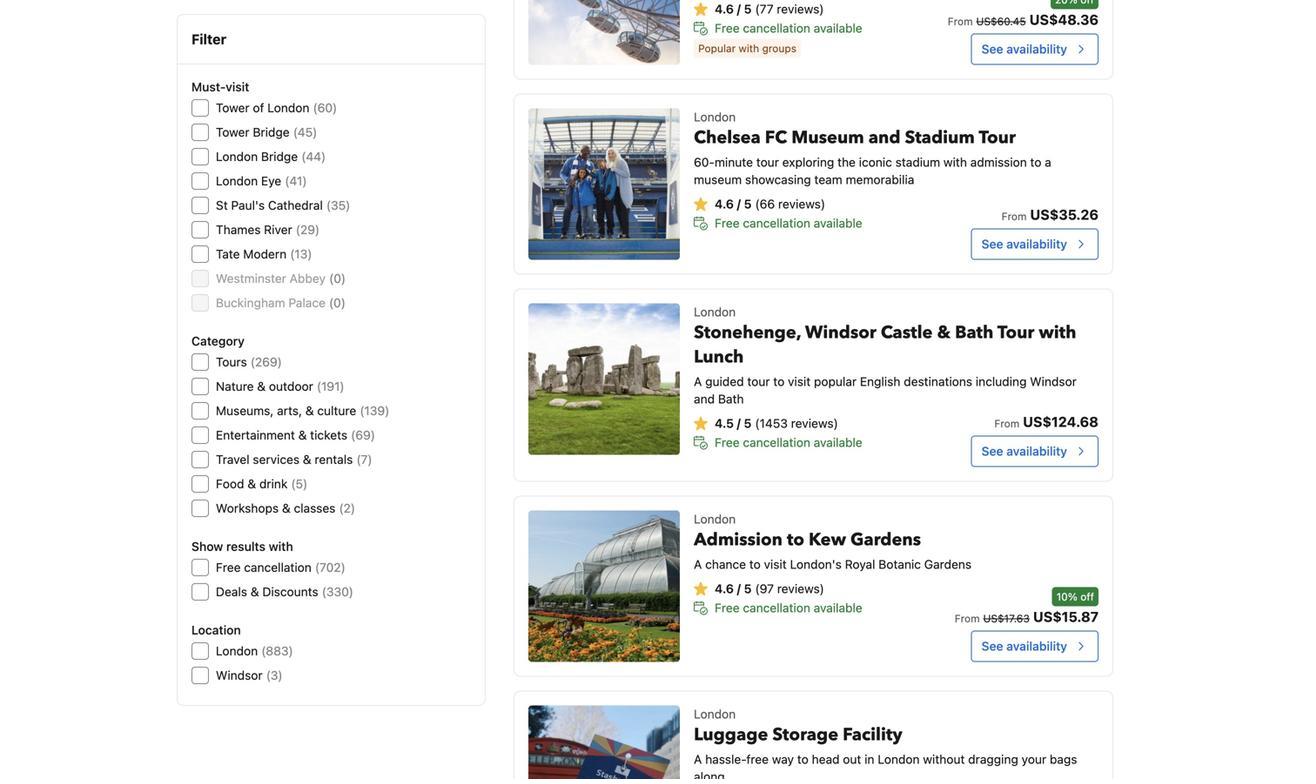 Task type: describe. For each thing, give the bounding box(es) containing it.
2 vertical spatial windsor
[[216, 668, 263, 683]]

see for admission to kew gardens
[[982, 639, 1004, 654]]

modern
[[243, 247, 287, 261]]

from for us$35.26
[[1002, 210, 1027, 223]]

us$17.63
[[984, 613, 1030, 625]]

london stonehenge, windsor castle & bath tour with lunch a guided tour to visit popular english destinations including windsor and bath
[[694, 305, 1077, 406]]

1 horizontal spatial gardens
[[925, 557, 972, 572]]

london for windsor
[[694, 305, 736, 319]]

(3)
[[266, 668, 283, 683]]

& left drink
[[248, 477, 256, 491]]

the
[[838, 155, 856, 170]]

free
[[747, 753, 769, 767]]

food
[[216, 477, 244, 491]]

10% off
[[1057, 591, 1095, 603]]

from us$35.26
[[1002, 207, 1099, 223]]

& up (5)
[[303, 452, 312, 467]]

visit inside london admission to kew gardens a chance to visit london's royal botanic gardens
[[764, 557, 787, 572]]

rentals
[[315, 452, 353, 467]]

/ for chelsea
[[737, 197, 741, 211]]

available for castle
[[814, 436, 863, 450]]

luggage storage facility image
[[529, 706, 680, 779]]

abbey
[[290, 271, 326, 286]]

castle
[[881, 321, 933, 345]]

tour inside london chelsea fc museum and stadium tour 60-minute tour exploring the iconic stadium with admission to a museum showcasing team memorabilia
[[757, 155, 779, 170]]

with inside london chelsea fc museum and stadium tour 60-minute tour exploring the iconic stadium with admission to a museum showcasing team memorabilia
[[944, 155, 968, 170]]

hassle-
[[706, 753, 747, 767]]

show
[[192, 540, 223, 554]]

& down museums, arts, & culture (139)
[[298, 428, 307, 442]]

including
[[976, 375, 1027, 389]]

london eye tickets image
[[529, 0, 680, 65]]

london for (44)
[[216, 149, 258, 164]]

tower bridge (45)
[[216, 125, 317, 139]]

botanic
[[879, 557, 921, 572]]

& down drink
[[282, 501, 291, 516]]

eye
[[261, 174, 281, 188]]

cancellation up groups at the top of the page
[[743, 21, 811, 35]]

filter
[[192, 31, 227, 47]]

availability for stonehenge, windsor castle & bath tour with lunch
[[1007, 444, 1068, 459]]

free for admission
[[715, 601, 740, 615]]

0 vertical spatial windsor
[[806, 321, 877, 345]]

reviews) for fc
[[779, 197, 826, 211]]

stadium
[[905, 126, 975, 150]]

reviews) right (77
[[777, 2, 824, 16]]

free cancellation available for windsor
[[715, 436, 863, 450]]

(29)
[[296, 223, 320, 237]]

4.5 / 5 (1453 reviews)
[[715, 416, 839, 431]]

out
[[843, 753, 862, 767]]

(883)
[[261, 644, 293, 658]]

& down '(269)'
[[257, 379, 266, 394]]

tower of london (60)
[[216, 101, 337, 115]]

us$124.68
[[1023, 414, 1099, 430]]

london right in at the bottom of the page
[[878, 753, 920, 767]]

a
[[1045, 155, 1052, 170]]

paul's
[[231, 198, 265, 213]]

your
[[1022, 753, 1047, 767]]

& inside london stonehenge, windsor castle & bath tour with lunch a guided tour to visit popular english destinations including windsor and bath
[[937, 321, 951, 345]]

& right deals
[[251, 585, 259, 599]]

from us$60.45 us$48.36
[[948, 11, 1099, 28]]

see for chelsea fc museum and stadium tour
[[982, 237, 1004, 251]]

free up deals
[[216, 560, 241, 575]]

must-
[[192, 80, 226, 94]]

entertainment & tickets (69)
[[216, 428, 375, 442]]

nature
[[216, 379, 254, 394]]

(44)
[[302, 149, 326, 164]]

popular with groups
[[699, 42, 797, 55]]

to up (97
[[750, 557, 761, 572]]

chance
[[706, 557, 746, 572]]

(97
[[755, 582, 774, 596]]

category
[[192, 334, 245, 348]]

visit inside london stonehenge, windsor castle & bath tour with lunch a guided tour to visit popular english destinations including windsor and bath
[[788, 375, 811, 389]]

(1453
[[755, 416, 788, 431]]

museums,
[[216, 404, 274, 418]]

nature & outdoor (191)
[[216, 379, 345, 394]]

london for fc
[[694, 110, 736, 124]]

kew
[[809, 528, 847, 552]]

royal
[[845, 557, 876, 572]]

from for us$60.45
[[948, 15, 973, 28]]

60-
[[694, 155, 715, 170]]

st
[[216, 198, 228, 213]]

must-visit
[[192, 80, 249, 94]]

tate modern (13)
[[216, 247, 312, 261]]

4.6 / 5 (97 reviews)
[[715, 582, 825, 596]]

1 / from the top
[[737, 2, 741, 16]]

to inside london stonehenge, windsor castle & bath tour with lunch a guided tour to visit popular english destinations including windsor and bath
[[774, 375, 785, 389]]

chelsea fc museum and stadium tour image
[[529, 109, 680, 260]]

(60)
[[313, 101, 337, 115]]

travel
[[216, 452, 250, 467]]

river
[[264, 223, 292, 237]]

(66
[[755, 197, 775, 211]]

(77
[[755, 2, 774, 16]]

minute
[[715, 155, 753, 170]]

entertainment
[[216, 428, 295, 442]]

to inside london luggage storage facility a hassle-free way to head out in london without dragging your bags along
[[798, 753, 809, 767]]

tour inside london stonehenge, windsor castle & bath tour with lunch a guided tour to visit popular english destinations including windsor and bath
[[748, 375, 770, 389]]

off
[[1081, 591, 1095, 603]]

1 availability from the top
[[1007, 42, 1068, 56]]

(0) for buckingham palace (0)
[[329, 296, 346, 310]]

a inside london stonehenge, windsor castle & bath tour with lunch a guided tour to visit popular english destinations including windsor and bath
[[694, 375, 702, 389]]

to inside london chelsea fc museum and stadium tour 60-minute tour exploring the iconic stadium with admission to a museum showcasing team memorabilia
[[1031, 155, 1042, 170]]

london for (41)
[[216, 174, 258, 188]]

buckingham
[[216, 296, 285, 310]]

memorabilia
[[846, 173, 915, 187]]

bridge for london bridge
[[261, 149, 298, 164]]

discounts
[[262, 585, 319, 599]]

cancellation for chelsea
[[743, 216, 811, 230]]

1 see from the top
[[982, 42, 1004, 56]]

london's
[[790, 557, 842, 572]]

cancellation for admission
[[743, 601, 811, 615]]

drink
[[259, 477, 288, 491]]

food & drink (5)
[[216, 477, 308, 491]]

way
[[772, 753, 794, 767]]

results
[[226, 540, 266, 554]]

(139)
[[360, 404, 390, 418]]

see availability for stonehenge, windsor castle & bath tour with lunch
[[982, 444, 1068, 459]]

workshops
[[216, 501, 279, 516]]

free up popular
[[715, 21, 740, 35]]

tour for bath
[[998, 321, 1035, 345]]

4.6 for admission
[[715, 582, 734, 596]]

(13)
[[290, 247, 312, 261]]

(5)
[[291, 477, 308, 491]]

tours
[[216, 355, 247, 369]]

cancellation for stonehenge,
[[743, 436, 811, 450]]

london for storage
[[694, 707, 736, 722]]

(45)
[[293, 125, 317, 139]]



Task type: locate. For each thing, give the bounding box(es) containing it.
4.6 down chance at the bottom right of the page
[[715, 582, 734, 596]]

2 4.6 from the top
[[715, 197, 734, 211]]

1 5 from the top
[[744, 2, 752, 16]]

free cancellation available down 4.5 / 5 (1453 reviews)
[[715, 436, 863, 450]]

5 for chelsea
[[744, 197, 752, 211]]

2 tower from the top
[[216, 125, 250, 139]]

a inside london admission to kew gardens a chance to visit london's royal botanic gardens
[[694, 557, 702, 572]]

free cancellation available down 4.6 / 5 (66 reviews)
[[715, 216, 863, 230]]

1 free cancellation available from the top
[[715, 21, 863, 35]]

availability down from us$124.68
[[1007, 444, 1068, 459]]

from inside from us$17.63 us$15.87
[[955, 613, 980, 625]]

visit up tower of london (60)
[[226, 80, 249, 94]]

thames river (29)
[[216, 223, 320, 237]]

(191)
[[317, 379, 345, 394]]

london up 'paul's' at top left
[[216, 174, 258, 188]]

available for kew
[[814, 601, 863, 615]]

2 horizontal spatial windsor
[[1030, 375, 1077, 389]]

2 5 from the top
[[744, 197, 752, 211]]

availability down 'from us$35.26'
[[1007, 237, 1068, 251]]

3 free cancellation available from the top
[[715, 436, 863, 450]]

1 horizontal spatial and
[[869, 126, 901, 150]]

exploring
[[783, 155, 835, 170]]

see availability down from us$17.63 us$15.87
[[982, 639, 1068, 654]]

& right castle
[[937, 321, 951, 345]]

1 horizontal spatial visit
[[764, 557, 787, 572]]

2 vertical spatial a
[[694, 753, 702, 767]]

availability down from us$60.45 us$48.36
[[1007, 42, 1068, 56]]

/ for admission
[[737, 582, 741, 596]]

popular
[[814, 375, 857, 389]]

see availability down from us$60.45 us$48.36
[[982, 42, 1068, 56]]

facility
[[843, 723, 903, 747]]

tower for tower of london (60)
[[216, 101, 250, 115]]

buckingham palace (0)
[[216, 296, 346, 310]]

0 horizontal spatial visit
[[226, 80, 249, 94]]

free down museum
[[715, 216, 740, 230]]

&
[[937, 321, 951, 345], [257, 379, 266, 394], [306, 404, 314, 418], [298, 428, 307, 442], [303, 452, 312, 467], [248, 477, 256, 491], [282, 501, 291, 516], [251, 585, 259, 599]]

tickets
[[310, 428, 348, 442]]

london up (45)
[[268, 101, 310, 115]]

admission
[[694, 528, 783, 552]]

visit
[[226, 80, 249, 94], [788, 375, 811, 389], [764, 557, 787, 572]]

tour up admission
[[979, 126, 1016, 150]]

to left a
[[1031, 155, 1042, 170]]

admission
[[971, 155, 1027, 170]]

tate
[[216, 247, 240, 261]]

tours (269)
[[216, 355, 282, 369]]

1 vertical spatial windsor
[[1030, 375, 1077, 389]]

reviews) down showcasing at right
[[779, 197, 826, 211]]

london (883)
[[216, 644, 293, 658]]

from down including
[[995, 418, 1020, 430]]

to up london's
[[787, 528, 805, 552]]

/ left (66
[[737, 197, 741, 211]]

us$35.26
[[1031, 207, 1099, 223]]

cancellation down 4.5 / 5 (1453 reviews)
[[743, 436, 811, 450]]

from inside 'from us$35.26'
[[1002, 210, 1027, 223]]

thames
[[216, 223, 261, 237]]

2 a from the top
[[694, 557, 702, 572]]

1 vertical spatial bath
[[718, 392, 744, 406]]

to up 4.5 / 5 (1453 reviews)
[[774, 375, 785, 389]]

4.6 left (77
[[715, 2, 734, 16]]

availability down from us$17.63 us$15.87
[[1007, 639, 1068, 654]]

tower up london bridge (44)
[[216, 125, 250, 139]]

0 vertical spatial gardens
[[851, 528, 922, 552]]

5 for stonehenge,
[[744, 416, 752, 431]]

show results with
[[192, 540, 293, 554]]

1 vertical spatial and
[[694, 392, 715, 406]]

4 availability from the top
[[1007, 639, 1068, 654]]

tour
[[757, 155, 779, 170], [748, 375, 770, 389]]

see down from us$124.68
[[982, 444, 1004, 459]]

tour inside london stonehenge, windsor castle & bath tour with lunch a guided tour to visit popular english destinations including windsor and bath
[[998, 321, 1035, 345]]

windsor (3)
[[216, 668, 283, 683]]

from left us$60.45
[[948, 15, 973, 28]]

tower down must-visit
[[216, 101, 250, 115]]

3 available from the top
[[814, 436, 863, 450]]

london inside london chelsea fc museum and stadium tour 60-minute tour exploring the iconic stadium with admission to a museum showcasing team memorabilia
[[694, 110, 736, 124]]

windsor up popular at the right top
[[806, 321, 877, 345]]

5 for admission
[[744, 582, 752, 596]]

us$15.87
[[1034, 609, 1099, 625]]

reviews) down london's
[[778, 582, 825, 596]]

a
[[694, 375, 702, 389], [694, 557, 702, 572], [694, 753, 702, 767]]

london up windsor (3)
[[216, 644, 258, 658]]

/ for stonehenge,
[[737, 416, 741, 431]]

see availability down from us$124.68
[[982, 444, 1068, 459]]

gardens up "botanic"
[[851, 528, 922, 552]]

1 vertical spatial 4.6
[[715, 197, 734, 211]]

museums, arts, & culture (139)
[[216, 404, 390, 418]]

& right arts,
[[306, 404, 314, 418]]

tour right guided
[[748, 375, 770, 389]]

/ left (77
[[737, 2, 741, 16]]

(0) right palace
[[329, 296, 346, 310]]

reviews) right (1453
[[791, 416, 839, 431]]

3 a from the top
[[694, 753, 702, 767]]

bath down guided
[[718, 392, 744, 406]]

(330)
[[322, 585, 354, 599]]

(0) right abbey
[[329, 271, 346, 286]]

5 left (66
[[744, 197, 752, 211]]

bridge up london bridge (44)
[[253, 125, 290, 139]]

2 available from the top
[[814, 216, 863, 230]]

1 vertical spatial (0)
[[329, 296, 346, 310]]

free for stonehenge,
[[715, 436, 740, 450]]

bath up including
[[955, 321, 994, 345]]

available down royal
[[814, 601, 863, 615]]

4.6 down museum
[[715, 197, 734, 211]]

see
[[982, 42, 1004, 56], [982, 237, 1004, 251], [982, 444, 1004, 459], [982, 639, 1004, 654]]

groups
[[763, 42, 797, 55]]

gardens right "botanic"
[[925, 557, 972, 572]]

2 see from the top
[[982, 237, 1004, 251]]

a left guided
[[694, 375, 702, 389]]

bridge up eye
[[261, 149, 298, 164]]

2 free cancellation available from the top
[[715, 216, 863, 230]]

0 vertical spatial tour
[[757, 155, 779, 170]]

london up london eye (41)
[[216, 149, 258, 164]]

from left us$17.63
[[955, 613, 980, 625]]

1 tower from the top
[[216, 101, 250, 115]]

4 see availability from the top
[[982, 639, 1068, 654]]

cancellation down 4.6 / 5 (66 reviews)
[[743, 216, 811, 230]]

0 vertical spatial tower
[[216, 101, 250, 115]]

museum
[[694, 173, 742, 187]]

london luggage storage facility a hassle-free way to head out in london without dragging your bags along
[[694, 707, 1078, 779]]

(69)
[[351, 428, 375, 442]]

4 free cancellation available from the top
[[715, 601, 863, 615]]

free down chance at the bottom right of the page
[[715, 601, 740, 615]]

lunch
[[694, 345, 744, 369]]

see availability down 'from us$35.26'
[[982, 237, 1068, 251]]

1 horizontal spatial bath
[[955, 321, 994, 345]]

3 5 from the top
[[744, 416, 752, 431]]

services
[[253, 452, 300, 467]]

bridge for tower bridge
[[253, 125, 290, 139]]

0 horizontal spatial windsor
[[216, 668, 263, 683]]

reviews) for to
[[778, 582, 825, 596]]

0 vertical spatial tour
[[979, 126, 1016, 150]]

see availability for admission to kew gardens
[[982, 639, 1068, 654]]

2 see availability from the top
[[982, 237, 1068, 251]]

and inside london chelsea fc museum and stadium tour 60-minute tour exploring the iconic stadium with admission to a museum showcasing team memorabilia
[[869, 126, 901, 150]]

english
[[860, 375, 901, 389]]

1 vertical spatial a
[[694, 557, 702, 572]]

from left us$35.26 on the top
[[1002, 210, 1027, 223]]

and up iconic
[[869, 126, 901, 150]]

and down guided
[[694, 392, 715, 406]]

2 availability from the top
[[1007, 237, 1068, 251]]

free cancellation available
[[715, 21, 863, 35], [715, 216, 863, 230], [715, 436, 863, 450], [715, 601, 863, 615]]

see down us$60.45
[[982, 42, 1004, 56]]

windsor down london (883)
[[216, 668, 263, 683]]

admission to kew gardens image
[[529, 511, 680, 662]]

0 vertical spatial (0)
[[329, 271, 346, 286]]

1 vertical spatial tour
[[748, 375, 770, 389]]

tower
[[216, 101, 250, 115], [216, 125, 250, 139]]

3 / from the top
[[737, 416, 741, 431]]

free cancellation (702)
[[216, 560, 346, 575]]

classes
[[294, 501, 336, 516]]

availability for admission to kew gardens
[[1007, 639, 1068, 654]]

3 see from the top
[[982, 444, 1004, 459]]

1 available from the top
[[814, 21, 863, 35]]

from for us$17.63
[[955, 613, 980, 625]]

free for chelsea
[[715, 216, 740, 230]]

(0) for westminster abbey (0)
[[329, 271, 346, 286]]

5
[[744, 2, 752, 16], [744, 197, 752, 211], [744, 416, 752, 431], [744, 582, 752, 596]]

london bridge (44)
[[216, 149, 326, 164]]

1 vertical spatial visit
[[788, 375, 811, 389]]

2 vertical spatial 4.6
[[715, 582, 734, 596]]

4.5
[[715, 416, 734, 431]]

without
[[923, 753, 965, 767]]

stonehenge, windsor castle & bath tour with lunch image
[[529, 304, 680, 455]]

4 see from the top
[[982, 639, 1004, 654]]

0 horizontal spatial gardens
[[851, 528, 922, 552]]

westminster abbey (0)
[[216, 271, 346, 286]]

2 vertical spatial visit
[[764, 557, 787, 572]]

/ right 4.5
[[737, 416, 741, 431]]

1 a from the top
[[694, 375, 702, 389]]

/ left (97
[[737, 582, 741, 596]]

us$48.36
[[1030, 11, 1099, 28]]

cancellation up deals & discounts (330)
[[244, 560, 312, 575]]

(269)
[[251, 355, 282, 369]]

visit up 4.6 / 5 (97 reviews)
[[764, 557, 787, 572]]

london inside london stonehenge, windsor castle & bath tour with lunch a guided tour to visit popular english destinations including windsor and bath
[[694, 305, 736, 319]]

(2)
[[339, 501, 355, 516]]

0 horizontal spatial bath
[[718, 392, 744, 406]]

4.6 / 5 (66 reviews)
[[715, 197, 826, 211]]

cancellation down 4.6 / 5 (97 reviews)
[[743, 601, 811, 615]]

3 4.6 from the top
[[715, 582, 734, 596]]

london eye (41)
[[216, 174, 307, 188]]

from for us$124.68
[[995, 418, 1020, 430]]

free cancellation available for fc
[[715, 216, 863, 230]]

tour up showcasing at right
[[757, 155, 779, 170]]

(7)
[[357, 452, 372, 467]]

storage
[[773, 723, 839, 747]]

10%
[[1057, 591, 1078, 603]]

from inside from us$60.45 us$48.36
[[948, 15, 973, 28]]

/
[[737, 2, 741, 16], [737, 197, 741, 211], [737, 416, 741, 431], [737, 582, 741, 596]]

see down 'from us$35.26'
[[982, 237, 1004, 251]]

0 vertical spatial visit
[[226, 80, 249, 94]]

cathedral
[[268, 198, 323, 213]]

4 5 from the top
[[744, 582, 752, 596]]

see for stonehenge, windsor castle & bath tour with lunch
[[982, 444, 1004, 459]]

of
[[253, 101, 264, 115]]

5 left (77
[[744, 2, 752, 16]]

0 vertical spatial a
[[694, 375, 702, 389]]

tour inside london chelsea fc museum and stadium tour 60-minute tour exploring the iconic stadium with admission to a museum showcasing team memorabilia
[[979, 126, 1016, 150]]

1 vertical spatial tower
[[216, 125, 250, 139]]

london up stonehenge, at the top of page
[[694, 305, 736, 319]]

a left chance at the bottom right of the page
[[694, 557, 702, 572]]

london for to
[[694, 512, 736, 527]]

london up chelsea
[[694, 110, 736, 124]]

1 4.6 from the top
[[715, 2, 734, 16]]

st paul's cathedral (35)
[[216, 198, 350, 213]]

available down 4.6 / 5 (77 reviews)
[[814, 21, 863, 35]]

showcasing
[[745, 173, 811, 187]]

5 right 4.5
[[744, 416, 752, 431]]

with inside london stonehenge, windsor castle & bath tour with lunch a guided tour to visit popular english destinations including windsor and bath
[[1039, 321, 1077, 345]]

dragging
[[969, 753, 1019, 767]]

free cancellation available down 4.6 / 5 (97 reviews)
[[715, 601, 863, 615]]

0 vertical spatial bridge
[[253, 125, 290, 139]]

(41)
[[285, 174, 307, 188]]

4.6 / 5 (77 reviews)
[[715, 2, 824, 16]]

3 availability from the top
[[1007, 444, 1068, 459]]

free cancellation available up groups at the top of the page
[[715, 21, 863, 35]]

with
[[739, 42, 760, 55], [944, 155, 968, 170], [1039, 321, 1077, 345], [269, 540, 293, 554]]

reviews)
[[777, 2, 824, 16], [779, 197, 826, 211], [791, 416, 839, 431], [778, 582, 825, 596]]

deals
[[216, 585, 247, 599]]

4 / from the top
[[737, 582, 741, 596]]

0 vertical spatial and
[[869, 126, 901, 150]]

outdoor
[[269, 379, 313, 394]]

see availability
[[982, 42, 1068, 56], [982, 237, 1068, 251], [982, 444, 1068, 459], [982, 639, 1068, 654]]

a up along in the right bottom of the page
[[694, 753, 702, 767]]

head
[[812, 753, 840, 767]]

destinations
[[904, 375, 973, 389]]

tower for tower bridge (45)
[[216, 125, 250, 139]]

3 see availability from the top
[[982, 444, 1068, 459]]

guided
[[706, 375, 744, 389]]

iconic
[[859, 155, 893, 170]]

0 vertical spatial 4.6
[[715, 2, 734, 16]]

availability for chelsea fc museum and stadium tour
[[1007, 237, 1068, 251]]

0 vertical spatial bath
[[955, 321, 994, 345]]

1 vertical spatial tour
[[998, 321, 1035, 345]]

see availability for chelsea fc museum and stadium tour
[[982, 237, 1068, 251]]

2 horizontal spatial visit
[[788, 375, 811, 389]]

stonehenge,
[[694, 321, 801, 345]]

museum
[[792, 126, 865, 150]]

tour for stadium
[[979, 126, 1016, 150]]

see down us$17.63
[[982, 639, 1004, 654]]

4 available from the top
[[814, 601, 863, 615]]

4.6 for chelsea
[[715, 197, 734, 211]]

(35)
[[326, 198, 350, 213]]

culture
[[317, 404, 356, 418]]

free cancellation available for to
[[715, 601, 863, 615]]

1 vertical spatial bridge
[[261, 149, 298, 164]]

0 horizontal spatial and
[[694, 392, 715, 406]]

visit left popular at the right top
[[788, 375, 811, 389]]

2 / from the top
[[737, 197, 741, 211]]

from
[[948, 15, 973, 28], [1002, 210, 1027, 223], [995, 418, 1020, 430], [955, 613, 980, 625]]

and inside london stonehenge, windsor castle & bath tour with lunch a guided tour to visit popular english destinations including windsor and bath
[[694, 392, 715, 406]]

london up luggage
[[694, 707, 736, 722]]

tour up including
[[998, 321, 1035, 345]]

to right way
[[798, 753, 809, 767]]

reviews) for windsor
[[791, 416, 839, 431]]

1 see availability from the top
[[982, 42, 1068, 56]]

from inside from us$124.68
[[995, 418, 1020, 430]]

1 horizontal spatial windsor
[[806, 321, 877, 345]]

windsor up from us$124.68
[[1030, 375, 1077, 389]]

westminster
[[216, 271, 286, 286]]

london inside london admission to kew gardens a chance to visit london's royal botanic gardens
[[694, 512, 736, 527]]

available down team at right
[[814, 216, 863, 230]]

location
[[192, 623, 241, 638]]

free down 4.5
[[715, 436, 740, 450]]

london up the admission
[[694, 512, 736, 527]]

a inside london luggage storage facility a hassle-free way to head out in london without dragging your bags along
[[694, 753, 702, 767]]

workshops & classes (2)
[[216, 501, 355, 516]]

available for museum
[[814, 216, 863, 230]]

1 vertical spatial gardens
[[925, 557, 972, 572]]

available down popular at the right top
[[814, 436, 863, 450]]

5 left (97
[[744, 582, 752, 596]]



Task type: vqa. For each thing, say whether or not it's contained in the screenshot.
Show
yes



